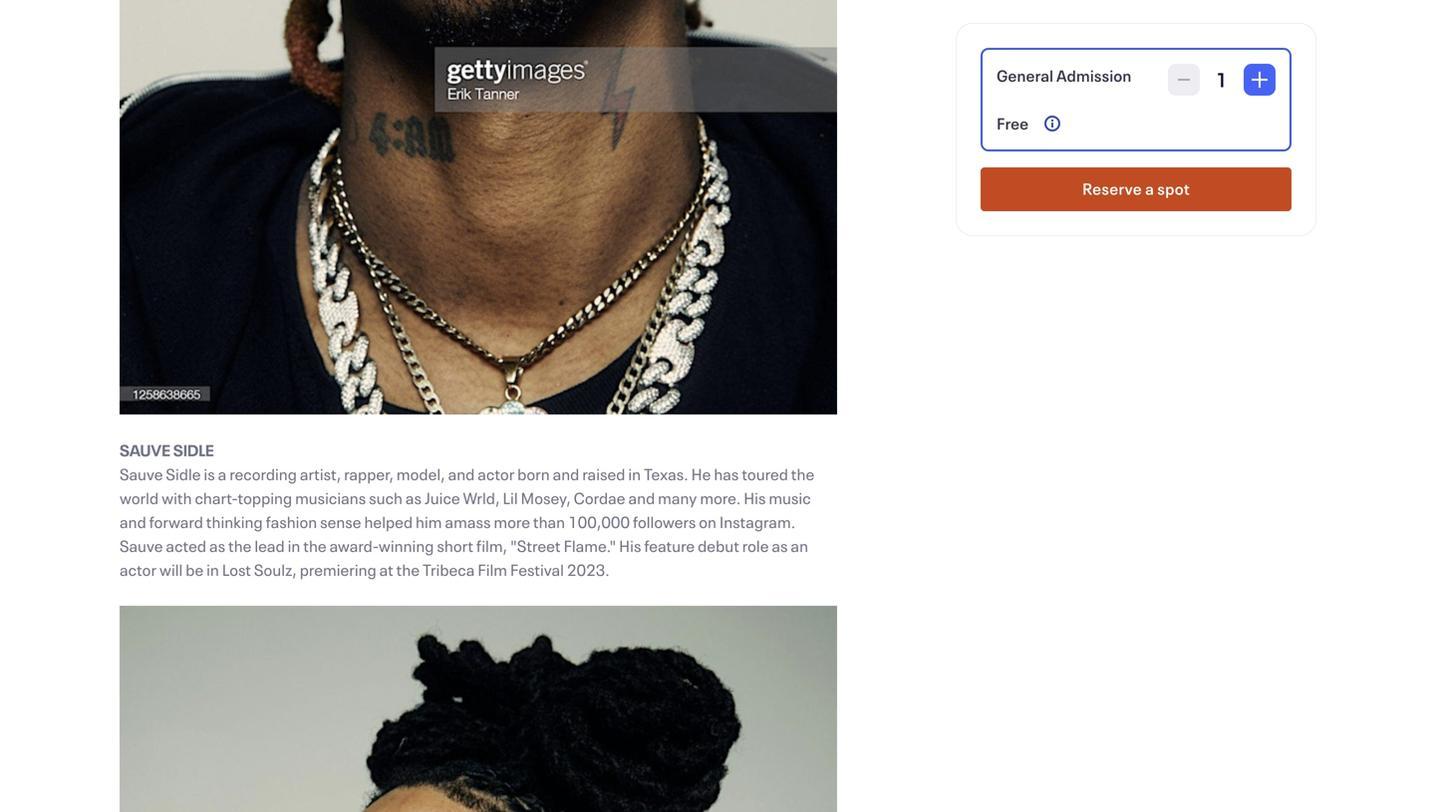 Task type: locate. For each thing, give the bounding box(es) containing it.
actor
[[478, 463, 515, 485], [120, 559, 156, 581]]

premiering
[[300, 559, 376, 581]]

sauve up will
[[120, 535, 163, 557]]

0 horizontal spatial actor
[[120, 559, 156, 581]]

him
[[416, 511, 442, 533]]

than
[[533, 511, 565, 533]]

lead
[[254, 535, 285, 557]]

such
[[369, 487, 403, 509]]

sauve up world
[[120, 463, 163, 485]]

actor left will
[[120, 559, 156, 581]]

many
[[658, 487, 697, 509]]

in right be
[[206, 559, 219, 581]]

soulz,
[[254, 559, 297, 581]]

texas.
[[644, 463, 688, 485]]

helped
[[364, 511, 413, 533]]

in right raised
[[628, 463, 641, 485]]

0 vertical spatial actor
[[478, 463, 515, 485]]

raised
[[582, 463, 625, 485]]

artist,
[[300, 463, 341, 485]]

his down the "100,000"
[[619, 535, 641, 557]]

the up music
[[791, 463, 814, 485]]

born
[[517, 463, 550, 485]]

0 vertical spatial in
[[628, 463, 641, 485]]

juice
[[424, 487, 460, 509]]

0 horizontal spatial in
[[206, 559, 219, 581]]

2 horizontal spatial as
[[772, 535, 788, 557]]

an
[[791, 535, 808, 557]]

as down thinking
[[209, 535, 225, 557]]

the right at on the bottom of page
[[396, 559, 420, 581]]

actor up lil
[[478, 463, 515, 485]]

1 horizontal spatial his
[[744, 487, 766, 509]]

as down model,
[[406, 487, 422, 509]]

in
[[628, 463, 641, 485], [288, 535, 300, 557], [206, 559, 219, 581]]

tribeca
[[423, 559, 475, 581]]

on
[[699, 511, 717, 533]]

and down world
[[120, 511, 146, 533]]

in down fashion
[[288, 535, 300, 557]]

mosey,
[[521, 487, 571, 509]]

sauve
[[120, 463, 163, 485], [120, 535, 163, 557]]

winning
[[379, 535, 434, 557]]

has
[[714, 463, 739, 485]]

as left the an
[[772, 535, 788, 557]]

the
[[791, 463, 814, 485], [228, 535, 252, 557], [303, 535, 327, 557], [396, 559, 420, 581]]

1 vertical spatial sauve
[[120, 535, 163, 557]]

sidle
[[166, 463, 201, 485]]

debut
[[698, 535, 739, 557]]

musicians
[[295, 487, 366, 509]]

be
[[186, 559, 204, 581]]

film
[[478, 559, 507, 581]]

2 horizontal spatial in
[[628, 463, 641, 485]]

1 horizontal spatial actor
[[478, 463, 515, 485]]

1 vertical spatial his
[[619, 535, 641, 557]]

more
[[494, 511, 530, 533]]

his up instagram.
[[744, 487, 766, 509]]

0 vertical spatial sauve
[[120, 463, 163, 485]]

his
[[744, 487, 766, 509], [619, 535, 641, 557]]

1 sauve from the top
[[120, 463, 163, 485]]

sauve
[[120, 439, 170, 461]]

cordae
[[574, 487, 625, 509]]

with
[[162, 487, 192, 509]]

topping
[[238, 487, 292, 509]]

at
[[379, 559, 393, 581]]

short
[[437, 535, 473, 557]]

and
[[448, 463, 475, 485], [553, 463, 579, 485], [628, 487, 655, 509], [120, 511, 146, 533]]

0 horizontal spatial as
[[209, 535, 225, 557]]

as
[[406, 487, 422, 509], [209, 535, 225, 557], [772, 535, 788, 557]]

1 horizontal spatial in
[[288, 535, 300, 557]]

and up followers
[[628, 487, 655, 509]]



Task type: describe. For each thing, give the bounding box(es) containing it.
amass
[[445, 511, 491, 533]]

sauve sidle sauve sidle is a recording artist, rapper, model, and actor born and raised in texas. he has toured the world with chart-topping musicians such as juice wrld, lil mosey, cordae and many more. his music and forward thinking fashion sense helped him amass more than 100,000 followers on instagram. sauve acted as the lead in the award-winning short film, "street flame." his feature debut role as an actor will be in lost soulz, premiering at the tribeca film festival 2023.
[[120, 439, 814, 581]]

0 horizontal spatial his
[[619, 535, 641, 557]]

a
[[218, 463, 227, 485]]

flame."
[[564, 535, 616, 557]]

will
[[159, 559, 183, 581]]

fashion
[[266, 511, 317, 533]]

followers
[[633, 511, 696, 533]]

recording
[[229, 463, 297, 485]]

more.
[[700, 487, 741, 509]]

and up juice
[[448, 463, 475, 485]]

acted
[[166, 535, 206, 557]]

sidle
[[173, 439, 214, 461]]

2 vertical spatial in
[[206, 559, 219, 581]]

toured
[[742, 463, 788, 485]]

is
[[204, 463, 215, 485]]

100,000
[[568, 511, 630, 533]]

1 horizontal spatial as
[[406, 487, 422, 509]]

award-
[[329, 535, 379, 557]]

2023.
[[567, 559, 610, 581]]

thinking
[[206, 511, 263, 533]]

feature
[[644, 535, 695, 557]]

2 sauve from the top
[[120, 535, 163, 557]]

"street
[[510, 535, 561, 557]]

0 vertical spatial his
[[744, 487, 766, 509]]

festival
[[510, 559, 564, 581]]

the up lost
[[228, 535, 252, 557]]

wrld,
[[463, 487, 500, 509]]

instagram.
[[719, 511, 795, 533]]

model,
[[397, 463, 445, 485]]

role
[[742, 535, 769, 557]]

film,
[[476, 535, 507, 557]]

forward
[[149, 511, 203, 533]]

world
[[120, 487, 159, 509]]

lil
[[503, 487, 518, 509]]

1 vertical spatial in
[[288, 535, 300, 557]]

chart-
[[195, 487, 238, 509]]

1 vertical spatial actor
[[120, 559, 156, 581]]

music
[[769, 487, 811, 509]]

he
[[691, 463, 711, 485]]

rapper,
[[344, 463, 394, 485]]

and up mosey,
[[553, 463, 579, 485]]

the up premiering
[[303, 535, 327, 557]]

lost
[[222, 559, 251, 581]]

sense
[[320, 511, 361, 533]]



Task type: vqa. For each thing, say whether or not it's contained in the screenshot.
Mosey,
yes



